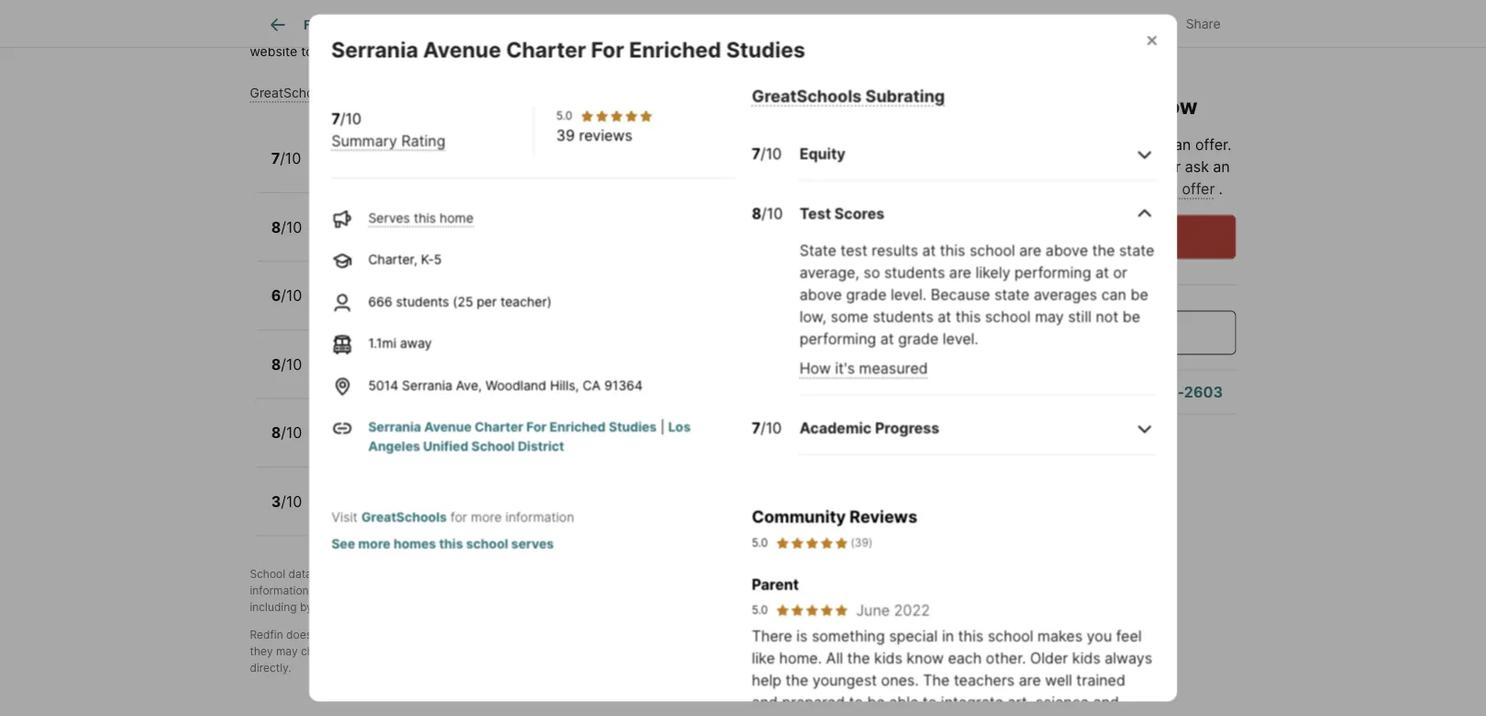 Task type: describe. For each thing, give the bounding box(es) containing it.
change
[[301, 645, 339, 658]]

charter for serrania avenue charter for enriched studies |
[[474, 419, 523, 434]]

a left first
[[389, 584, 395, 597]]

district
[[517, 438, 564, 454]]

favorite button
[[933, 4, 1038, 42]]

by inside first step, and conduct their own investigation to determine their desired schools or school districts, including by contacting and visiting the schools themselves.
[[300, 601, 313, 614]]

avenue for serrania avenue charter for enriched studies
[[423, 36, 501, 62]]

averages
[[1033, 285, 1097, 303]]

property
[[459, 17, 512, 32]]

woodland hills charter academy public, 6-8 • serves this home • 0.7mi
[[323, 279, 561, 315]]

makes
[[1037, 626, 1082, 644]]

0 vertical spatial level.
[[890, 285, 926, 303]]

conduct
[[473, 584, 516, 597]]

x-out button
[[1045, 4, 1137, 42]]

8 for public, k-12 • choice school • 5.7mi
[[271, 355, 281, 373]]

home inside 'taft charter high charter, 9-12 • serves this home • 1.6mi'
[[489, 436, 523, 452]]

taft charter high charter, 9-12 • serves this home • 1.6mi
[[323, 416, 569, 452]]

this up guaranteed in the left of the page
[[451, 628, 470, 641]]

test
[[840, 241, 867, 259]]

be right still
[[1122, 307, 1140, 325]]

ask
[[1040, 323, 1067, 341]]

school down likely
[[985, 307, 1030, 325]]

8 up 6
[[271, 218, 281, 236]]

determine
[[654, 584, 707, 597]]

is inside there is something special in this school makes you feel like home. all the kids know each other. older kids always help the youngest ones. the teachers are well trained and prepared to be able to integrate art, science and math in everything they teach. they do a lo
[[796, 626, 807, 644]]

at down because
[[937, 307, 951, 325]]

studies for serrania avenue charter for enriched studies charter, k-5 • serves this home • 1.1mi
[[598, 142, 652, 160]]

woodland for hills's
[[250, 25, 314, 40]]

/10 down greatschools summary rating
[[280, 150, 301, 168]]

k- inside the serrania avenue charter for enriched studies charter, k-5 • serves this home • 1.1mi
[[376, 162, 388, 178]]

backup offer link
[[1127, 180, 1215, 198]]

12 down balboa
[[380, 368, 394, 383]]

1 their from the left
[[519, 584, 543, 597]]

academy
[[493, 279, 561, 297]]

greatschools up equity
[[751, 85, 861, 105]]

are up because
[[949, 263, 971, 281]]

academic progress
[[799, 419, 939, 437]]

the inside there is something special in this school makes you feel like home. all the kids know each other. older kids always help the youngest ones. the teachers are well trained and prepared to be able to integrate art, science and math in everything they teach. they do a lo
[[923, 671, 949, 688]]

be inside this home may not be allowing tours right now
[[1149, 66, 1175, 92]]

first
[[398, 584, 419, 597]]

the inside please check the school district website to see all schools serving this home.
[[766, 25, 786, 40]]

contact
[[745, 645, 785, 658]]

including
[[250, 601, 297, 614]]

students up measured
[[872, 307, 933, 325]]

12 inside sherman oaks center for enriched studies public, 4-12 • choice school • 3.6mi
[[381, 231, 395, 246]]

choice inside lake balboa college preparatory magnet k-12 public, k-12 • choice school • 5.7mi
[[408, 368, 451, 383]]

and up the contacting
[[312, 584, 332, 597]]

redfin inside , a nonprofit organization. redfin recommends buyers and renters use greatschools information and ratings as a
[[598, 567, 631, 581]]

see
[[317, 44, 339, 60]]

or right endorse
[[381, 628, 392, 641]]

• right "666"
[[392, 299, 400, 315]]

charter, inside serrania avenue charter for enriched studies dialog
[[368, 251, 417, 267]]

9- inside 'taft charter high charter, 9-12 • serves this home • 1.6mi'
[[376, 436, 389, 452]]

studies for serrania avenue charter for enriched studies |
[[608, 419, 656, 434]]

tours
[[1040, 93, 1095, 118]]

to inside school service boundaries are intended to be used as a reference only; they may change and are not
[[748, 628, 759, 641]]

test scores button
[[799, 188, 1155, 239]]

school up likely
[[969, 241, 1015, 259]]

the up prepared
[[785, 671, 808, 688]]

k- down balboa
[[367, 368, 380, 383]]

at up measured
[[880, 330, 894, 347]]

a right ,
[[468, 567, 474, 581]]

offer for backup
[[1182, 180, 1215, 198]]

test
[[799, 204, 831, 222]]

district inside please check the school district website to see all schools serving this home.
[[833, 25, 875, 40]]

schools tab
[[713, 3, 798, 47]]

/10 left equity
[[760, 145, 781, 162]]

district inside guaranteed to be accurate. to verify school enrollment eligibility, contact the school district directly.
[[846, 645, 882, 658]]

school data is provided by greatschools
[[250, 567, 461, 581]]

balboa
[[360, 347, 409, 365]]

serves inside 'taft charter high charter, 9-12 • serves this home • 1.6mi'
[[418, 436, 460, 452]]

not inside this home may not be allowing tours right now
[[1110, 66, 1144, 92]]

teachers
[[954, 671, 1014, 688]]

anyway inside button
[[1113, 228, 1167, 246]]

overview
[[368, 17, 426, 32]]

0 vertical spatial above
[[1045, 241, 1088, 259]]

climate
[[815, 17, 861, 32]]

• down summary rating link
[[400, 162, 407, 178]]

teach.
[[920, 715, 963, 716]]

k- up 91364
[[619, 347, 635, 365]]

7 /10 for equity
[[751, 145, 781, 162]]

not inside the state test results at this school are above the state average, so students are likely performing at or above grade level.  because state averages can be low, some students at this school may still not be performing at grade level.
[[1095, 307, 1118, 325]]

0 horizontal spatial in
[[791, 715, 803, 716]]

overview tab
[[351, 3, 443, 47]]

may inside school service boundaries are intended to be used as a reference only; they may change and are not
[[276, 645, 298, 658]]

offer for an
[[1195, 136, 1228, 154]]

everything
[[807, 715, 881, 716]]

public, inside 3 /10 public, 9-12 • choice school • 5.7mi
[[323, 505, 363, 520]]

• down 'serrania avenue charter for enriched studies |'
[[527, 436, 534, 452]]

know
[[906, 648, 943, 666]]

0 vertical spatial by
[[375, 567, 388, 581]]

as inside , a nonprofit organization. redfin recommends buyers and renters use greatschools information and ratings as a
[[374, 584, 386, 597]]

seller
[[979, 136, 1017, 154]]

share button
[[1145, 4, 1236, 42]]

9- inside 3 /10 public, 9-12 • choice school • 5.7mi
[[367, 505, 381, 520]]

likely
[[975, 263, 1010, 281]]

greatschools down website
[[250, 86, 332, 101]]

1.6mi
[[538, 436, 569, 452]]

/10 left academic
[[760, 419, 781, 437]]

greatschools subrating
[[751, 85, 945, 105]]

serrania for serrania avenue charter for enriched studies |
[[368, 419, 421, 434]]

magnet
[[560, 347, 615, 365]]

and up math
[[751, 693, 777, 711]]

how it's measured link
[[799, 359, 928, 377]]

this down test scores dropdown button
[[940, 241, 965, 259]]

39
[[556, 126, 575, 144]]

12 inside 'taft charter high charter, 9-12 • serves this home • 1.6mi'
[[389, 436, 403, 452]]

request tour anyway button
[[948, 215, 1236, 259]]

buyers
[[705, 567, 741, 581]]

choice inside 3 /10 public, 9-12 • choice school • 5.7mi
[[409, 505, 452, 520]]

greatschools inside , a nonprofit organization. redfin recommends buyers and renters use greatschools information and ratings as a
[[829, 567, 899, 581]]

for for sherman oaks center for enriched studies public, 4-12 • choice school • 3.6mi
[[484, 210, 507, 228]]

los angeles unified school district link
[[368, 419, 690, 454]]

not left based
[[483, 25, 504, 40]]

5.7mi inside lake balboa college preparatory magnet k-12 public, k-12 • choice school • 5.7mi
[[509, 368, 541, 383]]

2 vertical spatial schools
[[457, 601, 497, 614]]

or inside the state test results at this school are above the state average, so students are likely performing at or above grade level.  because state averages can be low, some students at this school may still not be performing at grade level.
[[1113, 263, 1127, 281]]

2 vertical spatial offer
[[1033, 383, 1068, 401]]

(818) 646-2603
[[1106, 383, 1223, 401]]

0 vertical spatial an
[[1174, 136, 1191, 154]]

• right "for"
[[499, 505, 506, 520]]

1 horizontal spatial more
[[470, 509, 501, 525]]

school inside there is something special in this school makes you feel like home. all the kids know each other. older kids always help the youngest ones. the teachers are well trained and prepared to be able to integrate art, science and math in everything they teach. they do a lo
[[987, 626, 1033, 644]]

away
[[400, 335, 431, 351]]

are inside there is something special in this school makes you feel like home. all the kids know each other. older kids always help the youngest ones. the teachers are well trained and prepared to be able to integrate art, science and math in everything they teach. they do a lo
[[1019, 671, 1041, 688]]

enriched for serrania avenue charter for enriched studies |
[[549, 419, 605, 434]]

1 kids from the left
[[874, 648, 902, 666]]

studies for serrania avenue charter for enriched studies
[[726, 36, 805, 62]]

greatschools up homes
[[361, 509, 446, 525]]

this down because
[[955, 307, 981, 325]]

start an offer
[[972, 383, 1068, 401]]

reference
[[831, 628, 881, 641]]

/10 left 6-
[[281, 287, 302, 305]]

information inside serrania avenue charter for enriched studies dialog
[[505, 509, 574, 525]]

other.
[[986, 648, 1026, 666]]

0 horizontal spatial grade
[[846, 285, 886, 303]]

greatschools subrating link
[[751, 85, 945, 105]]

5014
[[368, 377, 398, 393]]

7 /10 down greatschools summary rating
[[271, 150, 301, 168]]

greatschools up the "step,"
[[391, 567, 461, 581]]

and up the redfin does not endorse or guarantee this information.
[[374, 601, 394, 614]]

0 vertical spatial state
[[1119, 241, 1154, 259]]

start
[[972, 383, 1008, 401]]

8 /10 for state test results at this school are above the state average, so students are likely performing at or above grade level.  because state averages can be low, some students at this school may still not be performing at grade level.
[[751, 204, 782, 222]]

tour inside button
[[1080, 228, 1109, 246]]

1.1mi inside serrania avenue charter for enriched studies dialog
[[368, 335, 396, 351]]

• down preparatory at the left of the page
[[498, 368, 505, 383]]

sherman oaks center for enriched studies public, 4-12 • choice school • 3.6mi
[[323, 210, 633, 246]]

public, inside lake balboa college preparatory magnet k-12 public, k-12 • choice school • 5.7mi
[[323, 368, 363, 383]]

as inside school service boundaries are intended to be used as a reference only; they may change and are not
[[807, 628, 819, 641]]

students down the results
[[884, 263, 945, 281]]

out
[[1100, 16, 1122, 32]]

8 /10 up 6 /10
[[271, 218, 302, 236]]

be inside guaranteed to be accurate. to verify school enrollment eligibility, contact the school district directly.
[[482, 645, 495, 658]]

ones.
[[881, 671, 919, 688]]

1 horizontal spatial performing
[[1014, 263, 1091, 281]]

data
[[289, 567, 312, 581]]

can inside . you can request a tour anyway or ask
[[979, 158, 1004, 176]]

hills's
[[317, 25, 354, 40]]

• left the 3.6mi
[[499, 231, 506, 246]]

2022
[[894, 601, 930, 619]]

not up change
[[315, 628, 332, 641]]

0 vertical spatial rating
[[396, 86, 435, 101]]

prepared
[[782, 693, 845, 711]]

5.7mi inside 3 /10 public, 9-12 • choice school • 5.7mi
[[510, 505, 542, 520]]

/10 left "lake"
[[281, 355, 302, 373]]

to
[[550, 645, 563, 658]]

they inside school service boundaries are intended to be used as a reference only; they may change and are not
[[250, 645, 273, 658]]

|
[[660, 419, 664, 434]]

schools inside please check the school district website to see all schools serving this home.
[[359, 44, 406, 60]]

center
[[431, 210, 481, 228]]

unified
[[423, 438, 468, 454]]

may inside this home may not be allowing tours right now
[[1061, 66, 1105, 92]]

home inside serrania avenue charter for enriched studies dialog
[[439, 209, 473, 225]]

math
[[751, 715, 787, 716]]

may inside the state test results at this school are above the state average, so students are likely performing at or above grade level.  because state averages can be low, some students at this school may still not be performing at grade level.
[[1035, 307, 1064, 325]]

5 inside the serrania avenue charter for enriched studies charter, k-5 • serves this home • 1.1mi
[[388, 162, 396, 178]]

. you can request a tour anyway or ask
[[948, 136, 1232, 176]]

sale
[[590, 17, 616, 32]]

serrania avenue charter for enriched studies dialog
[[309, 14, 1178, 716]]

and down trained
[[1093, 693, 1119, 711]]

summary inside 7 /10 summary rating
[[331, 131, 397, 149]]

1 vertical spatial 5.0
[[751, 536, 767, 549]]

to up teach. at the right bottom of page
[[922, 693, 937, 711]]

boundaries
[[618, 628, 676, 641]]

home inside "woodland hills charter academy public, 6-8 • serves this home • 0.7mi"
[[475, 299, 509, 315]]

/10 left taft
[[281, 424, 302, 442]]

charter for woodland hills charter academy public, 6-8 • serves this home • 0.7mi
[[434, 279, 489, 297]]

be up question
[[1130, 285, 1148, 303]]

accurate.
[[498, 645, 547, 658]]

information inside , a nonprofit organization. redfin recommends buyers and renters use greatschools information and ratings as a
[[250, 584, 309, 597]]

5 inside serrania avenue charter for enriched studies dialog
[[434, 251, 441, 267]]

serves inside the serrania avenue charter for enriched studies charter, k-5 • serves this home • 1.1mi
[[411, 162, 453, 178]]

lake
[[323, 347, 357, 365]]

it's
[[835, 359, 855, 377]]

sherman
[[323, 210, 387, 228]]

home inside the serrania avenue charter for enriched studies charter, k-5 • serves this home • 1.1mi
[[482, 162, 516, 178]]

8 /10 for public, k-12 • choice school • 5.7mi
[[271, 355, 302, 373]]

home. inside please check the school district website to see all schools serving this home.
[[484, 44, 522, 60]]

are down endorse
[[365, 645, 382, 658]]

serrania down college
[[402, 377, 452, 393]]

woodland for hills
[[323, 279, 396, 297]]

or
[[1082, 276, 1103, 294]]

this inside "woodland hills charter academy public, 6-8 • serves this home • 0.7mi"
[[449, 299, 471, 315]]

8 /10 for charter, 9-12 • serves this home • 1.6mi
[[271, 424, 302, 442]]

please check the school district website to see all schools serving this home.
[[250, 25, 875, 60]]

now
[[1154, 93, 1198, 118]]

los angeles unified school district
[[368, 419, 690, 454]]

at down request tour anyway button
[[1095, 263, 1109, 281]]

home inside this home may not be allowing tours right now
[[998, 66, 1056, 92]]

this inside please check the school district website to see all schools serving this home.
[[458, 44, 481, 60]]

public, inside sherman oaks center for enriched studies public, 4-12 • choice school • 3.6mi
[[323, 231, 363, 246]]

6 /10
[[271, 287, 302, 305]]

school up nonprofit
[[466, 536, 508, 551]]

charter, inside the serrania avenue charter for enriched studies charter, k-5 • serves this home • 1.1mi
[[323, 162, 372, 178]]

endorse
[[335, 628, 378, 641]]

serving
[[410, 44, 455, 60]]

progress
[[875, 419, 939, 437]]

studies for sherman oaks center for enriched studies public, 4-12 • choice school • 3.6mi
[[578, 210, 633, 228]]

12 up 91364
[[635, 347, 652, 365]]

measured
[[859, 359, 928, 377]]

serves this home link
[[368, 209, 473, 225]]

something
[[811, 626, 885, 644]]

7 /10 for academic progress
[[751, 419, 781, 437]]

this down visit greatschools for more information
[[439, 536, 463, 551]]

2 kids from the left
[[1072, 648, 1100, 666]]

serves this home
[[368, 209, 473, 225]]

and up desired
[[744, 567, 764, 581]]

/10 inside 7 /10 summary rating
[[340, 109, 361, 127]]

school down "something"
[[808, 645, 843, 658]]

start an offer link
[[972, 383, 1068, 401]]

and inside school service boundaries are intended to be used as a reference only; they may change and are not
[[343, 645, 362, 658]]

at right the results
[[922, 241, 936, 259]]

to inside first step, and conduct their own investigation to determine their desired schools or school districts, including by contacting and visiting the schools themselves.
[[641, 584, 651, 597]]

• down balboa
[[397, 368, 404, 383]]

666
[[368, 293, 392, 309]]

serrania for serrania avenue charter for enriched studies charter, k-5 • serves this home • 1.1mi
[[323, 142, 383, 160]]

1 vertical spatial grade
[[898, 330, 938, 347]]

for for serrania avenue charter for enriched studies charter, k-5 • serves this home • 1.1mi
[[503, 142, 527, 160]]

oaks
[[391, 210, 428, 228]]

5.0 for 39 reviews
[[556, 109, 572, 122]]



Task type: locate. For each thing, give the bounding box(es) containing it.
1 vertical spatial by
[[300, 601, 313, 614]]

1 vertical spatial schools
[[779, 584, 819, 597]]

2 horizontal spatial school
[[538, 628, 574, 641]]

may down 'does'
[[276, 645, 298, 658]]

or inside . you can request a tour anyway or ask
[[1167, 158, 1181, 176]]

some
[[830, 307, 868, 325]]

1 horizontal spatial schools
[[457, 601, 497, 614]]

may down averages
[[1035, 307, 1064, 325]]

2 their from the left
[[710, 584, 734, 597]]

offer up ask
[[1195, 136, 1228, 154]]

7 inside 7 /10 summary rating
[[331, 109, 340, 127]]

for for serrania avenue charter for enriched studies
[[591, 36, 624, 62]]

request tour anyway
[[1017, 228, 1167, 246]]

school inside lake balboa college preparatory magnet k-12 public, k-12 • choice school • 5.7mi
[[454, 368, 494, 383]]

an right ask
[[1213, 158, 1230, 176]]

avenue for serrania avenue charter for enriched studies |
[[424, 419, 471, 434]]

12 inside 3 /10 public, 9-12 • choice school • 5.7mi
[[381, 505, 395, 520]]

0 vertical spatial they
[[250, 645, 273, 658]]

tax
[[632, 17, 651, 32]]

0 horizontal spatial above
[[799, 285, 842, 303]]

serves up 4-
[[368, 209, 410, 225]]

0 vertical spatial summary
[[335, 86, 393, 101]]

or up backup offer link
[[1167, 158, 1181, 176]]

favorite
[[974, 16, 1022, 32]]

feel
[[1116, 626, 1141, 644]]

1 horizontal spatial by
[[375, 567, 388, 581]]

solely
[[549, 25, 586, 40]]

rating 5.0 out of 5 element for june 2022
[[775, 602, 848, 617]]

0 horizontal spatial 1.1mi
[[368, 335, 396, 351]]

be inside there is something special in this school makes you feel like home. all the kids know each other. older kids always help the youngest ones. the teachers are well trained and prepared to be able to integrate art, science and math in everything they teach. they do a lo
[[867, 693, 885, 711]]

woodland inside serrania avenue charter for enriched studies dialog
[[485, 377, 546, 393]]

their up themselves.
[[519, 584, 543, 597]]

a inside an agent about submitting a backup offer .
[[1114, 180, 1123, 198]]

about
[[992, 180, 1033, 198]]

1 horizontal spatial their
[[710, 584, 734, 597]]

greatschools
[[751, 85, 861, 105], [250, 86, 332, 101], [361, 509, 446, 525], [391, 567, 461, 581], [829, 567, 899, 581]]

0 horizontal spatial can
[[979, 158, 1004, 176]]

tour inside . you can request a tour anyway or ask
[[1077, 158, 1105, 176]]

students left '(25'
[[396, 293, 449, 309]]

1 vertical spatial may
[[1035, 307, 1064, 325]]

• up homes
[[398, 505, 406, 520]]

8 /10 inside serrania avenue charter for enriched studies dialog
[[751, 204, 782, 222]]

/10 inside 3 /10 public, 9-12 • choice school • 5.7mi
[[281, 493, 302, 511]]

the down reference
[[847, 648, 870, 666]]

0 horizontal spatial schools
[[359, 44, 406, 60]]

this up each
[[958, 626, 983, 644]]

public, inside "woodland hills charter academy public, 6-8 • serves this home • 0.7mi"
[[323, 299, 363, 315]]

to inside please check the school district website to see all schools serving this home.
[[301, 44, 313, 60]]

school inside los angeles unified school district
[[471, 438, 514, 454]]

redfin down the including
[[250, 628, 283, 641]]

0 vertical spatial information
[[505, 509, 574, 525]]

charter inside 'taft charter high charter, 9-12 • serves this home • 1.6mi'
[[355, 416, 411, 434]]

school down center
[[455, 231, 495, 246]]

charter
[[506, 36, 586, 62], [444, 142, 500, 160], [434, 279, 489, 297], [355, 416, 411, 434], [474, 419, 523, 434]]

do
[[1006, 715, 1024, 716]]

2 vertical spatial may
[[276, 645, 298, 658]]

serves inside serrania avenue charter for enriched studies dialog
[[368, 209, 410, 225]]

june 2022
[[856, 601, 930, 619]]

test scores
[[799, 204, 884, 222]]

serrania avenue charter for enriched studies element
[[331, 14, 827, 63]]

summary rating link
[[331, 131, 445, 149]]

2 vertical spatial an
[[1012, 383, 1030, 401]]

performing up averages
[[1014, 263, 1091, 281]]

1 vertical spatial redfin
[[250, 628, 283, 641]]

be up now
[[1149, 66, 1175, 92]]

5.0 for june 2022
[[751, 603, 767, 616]]

5014 serrania ave, woodland hills, ca 91364
[[368, 377, 642, 393]]

an up ask
[[1174, 136, 1191, 154]]

are up "art,"
[[1019, 671, 1041, 688]]

• down academy
[[512, 299, 520, 315]]

home. down the 'used'
[[779, 648, 822, 666]]

the inside guaranteed to be accurate. to verify school enrollment eligibility, contact the school district directly.
[[788, 645, 805, 658]]

• down the oaks
[[399, 231, 406, 246]]

1 vertical spatial 5.7mi
[[510, 505, 542, 520]]

school for school service boundaries are intended to be used as a reference only; they may change and are not
[[538, 628, 574, 641]]

tab list
[[250, 0, 892, 47]]

this up charter, k-5
[[413, 209, 436, 225]]

school down serrania avenue charter for enriched studies link
[[471, 438, 514, 454]]

2 vertical spatial charter,
[[323, 436, 372, 452]]

because
[[930, 285, 990, 303]]

12 left unified
[[389, 436, 403, 452]]

the inside first step, and conduct their own investigation to determine their desired schools or school districts, including by contacting and visiting the schools themselves.
[[437, 601, 454, 614]]

. inside an agent about submitting a backup offer .
[[1219, 180, 1223, 198]]

0 vertical spatial district
[[833, 25, 875, 40]]

or inside first step, and conduct their own investigation to determine their desired schools or school districts, including by contacting and visiting the schools themselves.
[[822, 584, 833, 597]]

1 vertical spatial performing
[[799, 330, 876, 347]]

can down seller
[[979, 158, 1004, 176]]

choice down serves this home
[[409, 231, 452, 246]]

charter, up sherman
[[323, 162, 372, 178]]

5.0 up renters
[[751, 536, 767, 549]]

0 vertical spatial 5.7mi
[[509, 368, 541, 383]]

and
[[744, 567, 764, 581], [312, 584, 332, 597], [451, 584, 470, 597], [374, 601, 394, 614], [343, 645, 362, 658], [751, 693, 777, 711], [1093, 693, 1119, 711]]

charter for serrania avenue charter for enriched studies charter, k-5 • serves this home • 1.1mi
[[444, 142, 500, 160]]

1 horizontal spatial home.
[[779, 648, 822, 666]]

a inside 'button'
[[1071, 323, 1079, 341]]

1 horizontal spatial state
[[1119, 241, 1154, 259]]

a inside . you can request a tour anyway or ask
[[1065, 158, 1073, 176]]

avenue
[[423, 36, 501, 62], [387, 142, 441, 160], [424, 419, 471, 434]]

taft
[[323, 416, 351, 434]]

2 vertical spatial avenue
[[424, 419, 471, 434]]

rating inside 7 /10 summary rating
[[401, 131, 445, 149]]

1 vertical spatial .
[[1219, 180, 1223, 198]]

1 vertical spatial an
[[1213, 158, 1230, 176]]

x-out
[[1087, 16, 1122, 32]]

0 vertical spatial more
[[470, 509, 501, 525]]

lake balboa college preparatory magnet k-12 public, k-12 • choice school • 5.7mi
[[323, 347, 652, 383]]

school inside school service boundaries are intended to be used as a reference only; they may change and are not
[[538, 628, 574, 641]]

rating 5.0 out of 5 element
[[579, 108, 653, 123], [775, 534, 848, 551], [775, 602, 848, 617]]

5.0 up 39
[[556, 109, 572, 122]]

trained
[[1076, 671, 1125, 688]]

1.1mi inside the serrania avenue charter for enriched studies charter, k-5 • serves this home • 1.1mi
[[531, 162, 559, 178]]

0 vertical spatial schools
[[359, 44, 406, 60]]

right
[[1100, 93, 1149, 118]]

• up the 3.6mi
[[520, 162, 527, 178]]

1 vertical spatial 1.1mi
[[368, 335, 396, 351]]

• down high in the left bottom of the page
[[407, 436, 414, 452]]

tab list containing feed
[[250, 0, 892, 47]]

studies inside the serrania avenue charter for enriched studies charter, k-5 • serves this home • 1.1mi
[[598, 142, 652, 160]]

0 horizontal spatial 5
[[388, 162, 396, 178]]

1 vertical spatial 9-
[[367, 505, 381, 520]]

/10 left test
[[761, 204, 782, 222]]

rating 5.0 out of 5 element up the 'used'
[[775, 602, 848, 617]]

more right see
[[358, 536, 390, 551]]

0 horizontal spatial redfin
[[250, 628, 283, 641]]

level. down because
[[942, 330, 978, 347]]

1 vertical spatial more
[[358, 536, 390, 551]]

avenue inside serrania avenue charter for enriched studies element
[[423, 36, 501, 62]]

climate tab
[[798, 3, 878, 47]]

0 vertical spatial 1.1mi
[[531, 162, 559, 178]]

serrania inside the serrania avenue charter for enriched studies charter, k-5 • serves this home • 1.1mi
[[323, 142, 383, 160]]

0 vertical spatial offer
[[1195, 136, 1228, 154]]

.
[[1228, 136, 1232, 154], [1219, 180, 1223, 198]]

studies
[[726, 36, 805, 62], [598, 142, 652, 160], [578, 210, 633, 228], [608, 419, 656, 434]]

k- inside serrania avenue charter for enriched studies dialog
[[421, 251, 434, 267]]

themselves.
[[500, 601, 563, 614]]

1 vertical spatial woodland
[[323, 279, 396, 297]]

0 horizontal spatial by
[[300, 601, 313, 614]]

can
[[979, 158, 1004, 176], [1101, 285, 1126, 303]]

9- right visit
[[367, 505, 381, 520]]

enriched for serrania avenue charter for enriched studies
[[629, 36, 721, 62]]

1 vertical spatial state
[[994, 285, 1029, 303]]

choice down college
[[408, 368, 451, 383]]

renters
[[767, 567, 804, 581]]

1 horizontal spatial enrollment
[[636, 645, 691, 658]]

by right provided
[[375, 567, 388, 581]]

the seller has already accepted an offer
[[948, 136, 1228, 154]]

1 horizontal spatial level.
[[942, 330, 978, 347]]

rating up serves this home
[[401, 131, 445, 149]]

sale & tax history tab
[[573, 3, 713, 47]]

by
[[375, 567, 388, 581], [300, 601, 313, 614]]

there is something special in this school makes you feel like home. all the kids know each other. older kids always help the youngest ones. the teachers are well trained and prepared to be able to integrate art, science and math in everything they teach. they do a lo
[[751, 626, 1152, 716]]

2 vertical spatial is
[[796, 626, 807, 644]]

college
[[413, 347, 468, 365]]

teacher)
[[500, 293, 551, 309]]

1.1mi
[[531, 162, 559, 178], [368, 335, 396, 351]]

5.7mi up serves
[[510, 505, 542, 520]]

1 horizontal spatial woodland
[[323, 279, 396, 297]]

0 horizontal spatial as
[[374, 584, 386, 597]]

anyway
[[1110, 158, 1163, 176], [1113, 228, 1167, 246]]

district down reference
[[846, 645, 882, 658]]

7 /10 summary rating
[[331, 109, 445, 149]]

to
[[301, 44, 313, 60], [641, 584, 651, 597], [748, 628, 759, 641], [468, 645, 479, 658], [849, 693, 863, 711], [922, 693, 937, 711]]

serrania avenue charter for enriched studies
[[331, 36, 805, 62]]

for for serrania avenue charter for enriched studies |
[[526, 419, 546, 434]]

2 vertical spatial 5.0
[[751, 603, 767, 616]]

1 horizontal spatial kids
[[1072, 648, 1100, 666]]

2 horizontal spatial an
[[1213, 158, 1230, 176]]

/10 left sherman
[[281, 218, 302, 236]]

7 /10 left equity
[[751, 145, 781, 162]]

anyway inside . you can request a tour anyway or ask
[[1110, 158, 1163, 176]]

0 horizontal spatial enrollment
[[357, 25, 425, 40]]

0 vertical spatial anyway
[[1110, 158, 1163, 176]]

be down information.
[[482, 645, 495, 658]]

greatschools summary rating
[[250, 86, 435, 101]]

5 down summary rating link
[[388, 162, 396, 178]]

this inside the serrania avenue charter for enriched studies charter, k-5 • serves this home • 1.1mi
[[456, 162, 479, 178]]

1 horizontal spatial school
[[471, 438, 514, 454]]

charter, inside 'taft charter high charter, 9-12 • serves this home • 1.6mi'
[[323, 436, 372, 452]]

school inside please check the school district website to see all schools serving this home.
[[789, 25, 829, 40]]

ave,
[[456, 377, 482, 393]]

school inside 3 /10 public, 9-12 • choice school • 5.7mi
[[455, 505, 495, 520]]

kids down you
[[1072, 648, 1100, 666]]

(818)
[[1106, 383, 1145, 401]]

they
[[250, 645, 273, 658], [885, 715, 916, 716]]

there
[[751, 626, 792, 644]]

0 vertical spatial 9-
[[376, 436, 389, 452]]

schools
[[730, 17, 781, 32]]

charter for serrania avenue charter for enriched studies
[[506, 36, 586, 62]]

offer inside an agent about submitting a backup offer .
[[1182, 180, 1215, 198]]

is right there
[[796, 626, 807, 644]]

are up averages
[[1019, 241, 1041, 259]]

a up all
[[822, 628, 828, 641]]

be inside school service boundaries are intended to be used as a reference only; they may change and are not
[[762, 628, 775, 641]]

0 vertical spatial 5
[[388, 162, 396, 178]]

2 public, from the top
[[323, 299, 363, 315]]

8 for state test results at this school are above the state average, so students are likely performing at or above grade level.  because state averages can be low, some students at this school may still not be performing at grade level.
[[751, 204, 761, 222]]

the
[[766, 25, 786, 40], [1092, 241, 1115, 259], [437, 601, 454, 614], [788, 645, 805, 658], [847, 648, 870, 666], [785, 671, 808, 688]]

they inside there is something special in this school makes you feel like home. all the kids know each other. older kids always help the youngest ones. the teachers are well trained and prepared to be able to integrate art, science and math in everything they teach. they do a lo
[[885, 715, 916, 716]]

1 vertical spatial charter,
[[368, 251, 417, 267]]

redfin
[[598, 567, 631, 581], [250, 628, 283, 641]]

1.1mi away
[[368, 335, 431, 351]]

are left intended
[[679, 628, 696, 641]]

5.0
[[556, 109, 572, 122], [751, 536, 767, 549], [751, 603, 767, 616]]

666 students (25 per teacher)
[[368, 293, 551, 309]]

and down ,
[[451, 584, 470, 597]]

1 vertical spatial anyway
[[1113, 228, 1167, 246]]

1 vertical spatial can
[[1101, 285, 1126, 303]]

enrollment
[[357, 25, 425, 40], [636, 645, 691, 658]]

the inside the state test results at this school are above the state average, so students are likely performing at or above grade level.  because state averages can be low, some students at this school may still not be performing at grade level.
[[1092, 241, 1115, 259]]

greatschools link
[[361, 509, 446, 525]]

charter, down 4-
[[368, 251, 417, 267]]

4 public, from the top
[[323, 505, 363, 520]]

charter inside serrania avenue charter for enriched studies element
[[506, 36, 586, 62]]

charter up angeles
[[355, 416, 411, 434]]

school inside sherman oaks center for enriched studies public, 4-12 • choice school • 3.6mi
[[455, 231, 495, 246]]

how it's measured
[[799, 359, 928, 377]]

7
[[331, 109, 340, 127], [751, 145, 760, 162], [271, 150, 280, 168], [751, 419, 760, 437]]

charter, k-5
[[368, 251, 441, 267]]

2 horizontal spatial schools
[[779, 584, 819, 597]]

to inside guaranteed to be accurate. to verify school enrollment eligibility, contact the school district directly.
[[468, 645, 479, 658]]

1 horizontal spatial in
[[942, 626, 954, 644]]

equity
[[799, 145, 845, 162]]

6-
[[367, 299, 381, 315]]

1 horizontal spatial grade
[[898, 330, 938, 347]]

low,
[[799, 307, 826, 325]]

enriched inside sherman oaks center for enriched studies public, 4-12 • choice school • 3.6mi
[[511, 210, 575, 228]]

an right start
[[1012, 383, 1030, 401]]

0 vertical spatial the
[[948, 136, 975, 154]]

7 /10
[[751, 145, 781, 162], [271, 150, 301, 168], [751, 419, 781, 437]]

1 vertical spatial they
[[885, 715, 916, 716]]

1 vertical spatial rating
[[401, 131, 445, 149]]

0 vertical spatial may
[[1061, 66, 1105, 92]]

school inside first step, and conduct their own investigation to determine their desired schools or school districts, including by contacting and visiting the schools themselves.
[[836, 584, 870, 597]]

1 vertical spatial is
[[315, 567, 323, 581]]

serves inside "woodland hills charter academy public, 6-8 • serves this home • 0.7mi"
[[403, 299, 445, 315]]

0 vertical spatial redfin
[[598, 567, 631, 581]]

1 horizontal spatial can
[[1101, 285, 1126, 303]]

home. inside there is something special in this school makes you feel like home. all the kids know each other. older kids always help the youngest ones. the teachers are well trained and prepared to be able to integrate art, science and math in everything they teach. they do a lo
[[779, 648, 822, 666]]

the down the 'used'
[[788, 645, 805, 658]]

k- up hills
[[421, 251, 434, 267]]

school down service
[[598, 645, 632, 658]]

charter inside the serrania avenue charter for enriched studies charter, k-5 • serves this home • 1.1mi
[[444, 142, 500, 160]]

enriched for sherman oaks center for enriched studies public, 4-12 • choice school • 3.6mi
[[511, 210, 575, 228]]

8 left test
[[751, 204, 761, 222]]

studies inside sherman oaks center for enriched studies public, 4-12 • choice school • 3.6mi
[[578, 210, 633, 228]]

5.7mi down preparatory at the left of the page
[[509, 368, 541, 383]]

0 vertical spatial in
[[942, 626, 954, 644]]

request
[[1017, 228, 1076, 246]]

1 vertical spatial choice
[[408, 368, 451, 383]]

1 horizontal spatial .
[[1228, 136, 1232, 154]]

0 horizontal spatial woodland
[[250, 25, 314, 40]]

may up tours
[[1061, 66, 1105, 92]]

1 vertical spatial 5
[[434, 251, 441, 267]]

a inside school service boundaries are intended to be used as a reference only; they may change and are not
[[822, 628, 828, 641]]

0 vertical spatial rating 5.0 out of 5 element
[[579, 108, 653, 123]]

so
[[863, 263, 880, 281]]

this
[[948, 66, 993, 92]]

state down backup
[[1119, 241, 1154, 259]]

2 horizontal spatial woodland
[[485, 377, 546, 393]]

1 vertical spatial as
[[807, 628, 819, 641]]

special
[[889, 626, 937, 644]]

1 horizontal spatial they
[[885, 715, 916, 716]]

for inside sherman oaks center for enriched studies public, 4-12 • choice school • 3.6mi
[[484, 210, 507, 228]]

rating 5.0 out of 5 element for 39 reviews
[[579, 108, 653, 123]]

an
[[1174, 136, 1191, 154], [1213, 158, 1230, 176], [1012, 383, 1030, 401]]

public, up see
[[323, 505, 363, 520]]

8 inside "woodland hills charter academy public, 6-8 • serves this home • 0.7mi"
[[381, 299, 389, 315]]

0 vertical spatial charter,
[[323, 162, 372, 178]]

1 horizontal spatial as
[[807, 628, 819, 641]]

guaranteed to be accurate. to verify school enrollment eligibility, contact the school district directly.
[[250, 645, 882, 675]]

june
[[856, 601, 890, 619]]

enriched for serrania avenue charter for enriched studies charter, k-5 • serves this home • 1.1mi
[[530, 142, 594, 160]]

1 horizontal spatial an
[[1174, 136, 1191, 154]]

/10 left visit
[[281, 493, 302, 511]]

0 vertical spatial avenue
[[423, 36, 501, 62]]

the down the "step,"
[[437, 601, 454, 614]]

0 horizontal spatial they
[[250, 645, 273, 658]]

serrania for serrania avenue charter for enriched studies
[[331, 36, 418, 62]]

0 horizontal spatial more
[[358, 536, 390, 551]]

directly.
[[250, 661, 291, 675]]

0 horizontal spatial home.
[[484, 44, 522, 60]]

enrollment inside guaranteed to be accurate. to verify school enrollment eligibility, contact the school district directly.
[[636, 645, 691, 658]]

allowing
[[948, 93, 1035, 118]]

not right still
[[1095, 307, 1118, 325]]

a left backup
[[1114, 180, 1123, 198]]

an inside an agent about submitting a backup offer .
[[1213, 158, 1230, 176]]

offer
[[1195, 136, 1228, 154], [1182, 180, 1215, 198], [1033, 383, 1068, 401]]

school for school data is provided by greatschools
[[250, 567, 285, 581]]

(39)
[[850, 536, 872, 549]]

0.7mi
[[523, 299, 556, 315]]

0 vertical spatial enrollment
[[357, 25, 425, 40]]

home right '(25'
[[475, 299, 509, 315]]

step,
[[422, 584, 448, 597]]

a inside there is something special in this school makes you feel like home. all the kids know each other. older kids always help the youngest ones. the teachers are well trained and prepared to be able to integrate art, science and math in everything they teach. they do a lo
[[1028, 715, 1037, 716]]

1 vertical spatial enrollment
[[636, 645, 691, 658]]

5.7mi
[[509, 368, 541, 383], [510, 505, 542, 520]]

avenue up unified
[[424, 419, 471, 434]]

high
[[414, 416, 447, 434]]

. inside . you can request a tour anyway or ask
[[1228, 136, 1232, 154]]

1 vertical spatial the
[[923, 671, 949, 688]]

the up the you
[[948, 136, 975, 154]]

they
[[967, 715, 1002, 716]]

can inside the state test results at this school are above the state average, so students are likely performing at or above grade level.  because state averages can be low, some students at this school may still not be performing at grade level.
[[1101, 285, 1126, 303]]

to up everything
[[849, 693, 863, 711]]

2 horizontal spatial is
[[796, 626, 807, 644]]

studies down "reviews"
[[578, 210, 633, 228]]

service
[[577, 628, 615, 641]]

1 vertical spatial in
[[791, 715, 803, 716]]

avenue for serrania avenue charter for enriched studies charter, k-5 • serves this home • 1.1mi
[[387, 142, 441, 160]]

charter inside "woodland hills charter academy public, 6-8 • serves this home • 0.7mi"
[[434, 279, 489, 297]]

to down recommends
[[641, 584, 651, 597]]

district up greatschools subrating link
[[833, 25, 875, 40]]

3 public, from the top
[[323, 368, 363, 383]]

646-
[[1148, 383, 1184, 401]]

feed link
[[267, 14, 334, 36]]

all
[[826, 648, 843, 666]]

property details tab
[[443, 3, 573, 47]]

not inside school service boundaries are intended to be used as a reference only; they may change and are not
[[385, 645, 402, 658]]

the up or
[[1092, 241, 1115, 259]]

1 vertical spatial summary
[[331, 131, 397, 149]]

on
[[589, 25, 605, 40]]

state
[[1119, 241, 1154, 259], [994, 285, 1029, 303]]

is right the policy
[[469, 25, 480, 40]]

0 vertical spatial is
[[469, 25, 480, 40]]

1 horizontal spatial 1.1mi
[[531, 162, 559, 178]]

information up the including
[[250, 584, 309, 597]]

12 up charter, k-5
[[381, 231, 395, 246]]

submitting
[[1037, 180, 1110, 198]]

1 vertical spatial rating 5.0 out of 5 element
[[775, 534, 848, 551]]

enriched inside the serrania avenue charter for enriched studies charter, k-5 • serves this home • 1.1mi
[[530, 142, 594, 160]]

accepted
[[1105, 136, 1170, 154]]

1 vertical spatial information
[[250, 584, 309, 597]]

this inside 'taft charter high charter, 9-12 • serves this home • 1.6mi'
[[463, 436, 486, 452]]

1 vertical spatial tour
[[1080, 228, 1109, 246]]

this left 'per'
[[449, 299, 471, 315]]

are
[[1019, 241, 1041, 259], [949, 263, 971, 281], [679, 628, 696, 641], [365, 645, 382, 658], [1019, 671, 1041, 688]]

charter,
[[323, 162, 372, 178], [368, 251, 417, 267], [323, 436, 372, 452]]

8 for charter, 9-12 • serves this home • 1.6mi
[[271, 424, 281, 442]]

1 public, from the top
[[323, 231, 363, 246]]

art,
[[1007, 693, 1031, 711]]

9- down 5014
[[376, 436, 389, 452]]

choice up see more homes this school serves link
[[409, 505, 452, 520]]

0 vertical spatial home.
[[484, 44, 522, 60]]

tour right request
[[1080, 228, 1109, 246]]

reviews
[[579, 126, 632, 144]]



Task type: vqa. For each thing, say whether or not it's contained in the screenshot.
"School" corresponding to School service boundaries are intended to be used as a reference only; they may change and are not
yes



